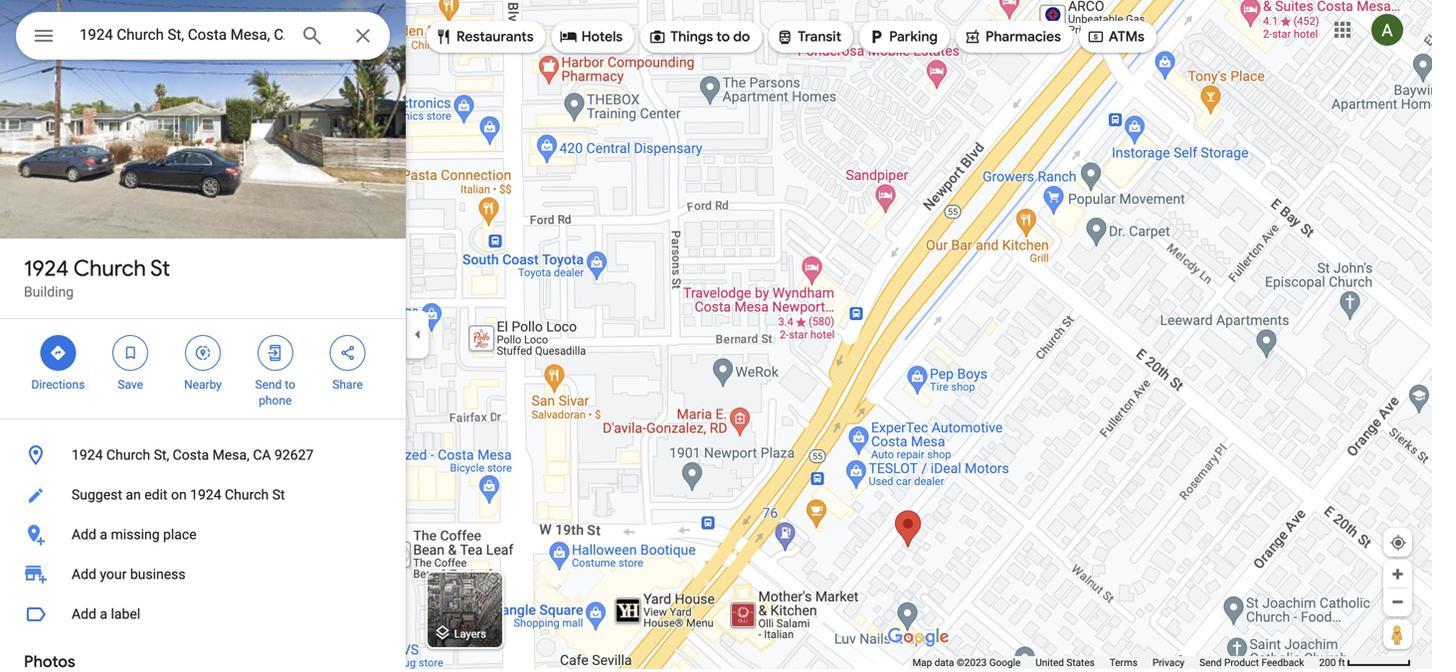 Task type: describe. For each thing, give the bounding box(es) containing it.
nearby
[[184, 378, 222, 392]]

 restaurants
[[435, 26, 534, 48]]

1924 for st,
[[72, 447, 103, 464]]

1924 church st, costa mesa, ca 92627
[[72, 447, 314, 464]]

add for add a missing place
[[72, 527, 96, 543]]

terms
[[1110, 657, 1138, 669]]


[[339, 342, 357, 364]]

hotels
[[582, 28, 623, 46]]

©2023
[[957, 657, 987, 669]]

map
[[913, 657, 932, 669]]

actions for 1924 church st region
[[0, 319, 406, 419]]

your
[[100, 566, 127, 583]]


[[122, 342, 139, 364]]

an
[[126, 487, 141, 503]]

add for add a label
[[72, 606, 96, 623]]

st,
[[154, 447, 169, 464]]

200 ft button
[[1319, 657, 1411, 669]]

a for label
[[100, 606, 107, 623]]

parking
[[889, 28, 938, 46]]

feedback
[[1262, 657, 1305, 669]]

building
[[24, 284, 74, 300]]

things
[[671, 28, 713, 46]]

add a missing place button
[[0, 515, 406, 555]]

privacy
[[1153, 657, 1185, 669]]

1924 for st
[[24, 255, 69, 282]]


[[194, 342, 212, 364]]

 button
[[16, 12, 72, 64]]

edit
[[144, 487, 168, 503]]

do
[[733, 28, 750, 46]]

layers
[[454, 628, 486, 640]]

ca
[[253, 447, 271, 464]]

states
[[1067, 657, 1095, 669]]

send for send to phone
[[255, 378, 282, 392]]


[[867, 26, 885, 48]]

200
[[1319, 657, 1336, 669]]

send product feedback
[[1200, 657, 1305, 669]]

st inside 1924 church st building
[[150, 255, 170, 282]]

show street view coverage image
[[1384, 620, 1412, 650]]

church for st
[[73, 255, 146, 282]]


[[32, 21, 56, 50]]

united
[[1036, 657, 1064, 669]]

label
[[111, 606, 140, 623]]


[[1087, 26, 1105, 48]]

 search field
[[16, 12, 390, 64]]

 things to do
[[649, 26, 750, 48]]

add a missing place
[[72, 527, 197, 543]]

on
[[171, 487, 187, 503]]

privacy button
[[1153, 657, 1185, 669]]

business
[[130, 566, 186, 583]]

to inside send to phone
[[285, 378, 295, 392]]

1924 church st building
[[24, 255, 170, 300]]

92627
[[275, 447, 314, 464]]

send to phone
[[255, 378, 295, 408]]

 atms
[[1087, 26, 1145, 48]]

 parking
[[867, 26, 938, 48]]

restaurants
[[457, 28, 534, 46]]


[[649, 26, 667, 48]]

a for missing
[[100, 527, 107, 543]]



Task type: vqa. For each thing, say whether or not it's contained in the screenshot.
#112A
no



Task type: locate. For each thing, give the bounding box(es) containing it.
show your location image
[[1390, 534, 1407, 552]]

1 horizontal spatial to
[[716, 28, 730, 46]]

send inside button
[[1200, 657, 1222, 669]]

1 vertical spatial add
[[72, 566, 96, 583]]

church down ca
[[225, 487, 269, 503]]

suggest an edit on 1924 church st button
[[0, 475, 406, 515]]

0 vertical spatial st
[[150, 255, 170, 282]]

1 vertical spatial church
[[106, 447, 150, 464]]

suggest an edit on 1924 church st
[[72, 487, 285, 503]]

to left 'do'
[[716, 28, 730, 46]]

1 horizontal spatial st
[[272, 487, 285, 503]]

1 a from the top
[[100, 527, 107, 543]]

send inside send to phone
[[255, 378, 282, 392]]


[[435, 26, 453, 48]]

church left st,
[[106, 447, 150, 464]]

church up building
[[73, 255, 146, 282]]

terms button
[[1110, 657, 1138, 669]]

collapse side panel image
[[407, 324, 429, 346]]

add down suggest at bottom
[[72, 527, 96, 543]]

add a label button
[[0, 595, 406, 635]]

google maps element
[[0, 0, 1432, 669]]

1924 up building
[[24, 255, 69, 282]]

0 vertical spatial 1924
[[24, 255, 69, 282]]

0 horizontal spatial send
[[255, 378, 282, 392]]

save
[[118, 378, 143, 392]]

map data ©2023 google
[[913, 657, 1021, 669]]

united states button
[[1036, 657, 1095, 669]]

zoom in image
[[1391, 567, 1406, 582]]

send
[[255, 378, 282, 392], [1200, 657, 1222, 669]]


[[776, 26, 794, 48]]

1 add from the top
[[72, 527, 96, 543]]

1 vertical spatial 1924
[[72, 447, 103, 464]]

add for add your business
[[72, 566, 96, 583]]

send up the phone
[[255, 378, 282, 392]]

add a label
[[72, 606, 140, 623]]

 pharmacies
[[964, 26, 1061, 48]]

0 vertical spatial church
[[73, 255, 146, 282]]

data
[[935, 657, 954, 669]]

atms
[[1109, 28, 1145, 46]]

pharmacies
[[986, 28, 1061, 46]]

a left "label"
[[100, 606, 107, 623]]

1 vertical spatial a
[[100, 606, 107, 623]]

0 vertical spatial to
[[716, 28, 730, 46]]

2 add from the top
[[72, 566, 96, 583]]

google account: angela cha  
(angela.cha@adept.ai) image
[[1372, 14, 1404, 46]]

1924
[[24, 255, 69, 282], [72, 447, 103, 464], [190, 487, 221, 503]]

add your business link
[[0, 555, 406, 595]]

None field
[[80, 23, 284, 47]]

0 vertical spatial a
[[100, 527, 107, 543]]

2 vertical spatial 1924
[[190, 487, 221, 503]]

add your business
[[72, 566, 186, 583]]

1924 Church St, Costa Mesa, CA 92627 field
[[16, 12, 390, 60]]

1924 up suggest at bottom
[[72, 447, 103, 464]]

place
[[163, 527, 197, 543]]

a left the missing at the bottom left of page
[[100, 527, 107, 543]]

2 a from the top
[[100, 606, 107, 623]]

 hotels
[[560, 26, 623, 48]]

suggest
[[72, 487, 122, 503]]

none field inside the '1924 church st, costa mesa, ca 92627' field
[[80, 23, 284, 47]]

transit
[[798, 28, 842, 46]]

product
[[1224, 657, 1259, 669]]


[[49, 342, 67, 364]]

3 add from the top
[[72, 606, 96, 623]]

send for send product feedback
[[1200, 657, 1222, 669]]

to inside  things to do
[[716, 28, 730, 46]]

0 vertical spatial add
[[72, 527, 96, 543]]

send product feedback button
[[1200, 657, 1305, 669]]

 transit
[[776, 26, 842, 48]]

church
[[73, 255, 146, 282], [106, 447, 150, 464], [225, 487, 269, 503]]

directions
[[31, 378, 85, 392]]

0 horizontal spatial 1924
[[24, 255, 69, 282]]

1 vertical spatial send
[[1200, 657, 1222, 669]]

1924 church st main content
[[0, 0, 406, 669]]

zoom out image
[[1391, 595, 1406, 610]]

add left "label"
[[72, 606, 96, 623]]

share
[[333, 378, 363, 392]]

add
[[72, 527, 96, 543], [72, 566, 96, 583], [72, 606, 96, 623]]

2 vertical spatial church
[[225, 487, 269, 503]]

1924 inside 1924 church st building
[[24, 255, 69, 282]]

to
[[716, 28, 730, 46], [285, 378, 295, 392]]

2 horizontal spatial 1924
[[190, 487, 221, 503]]

1924 church st, costa mesa, ca 92627 button
[[0, 436, 406, 475]]

0 vertical spatial send
[[255, 378, 282, 392]]

200 ft
[[1319, 657, 1345, 669]]

1 horizontal spatial send
[[1200, 657, 1222, 669]]

add left your
[[72, 566, 96, 583]]

st inside button
[[272, 487, 285, 503]]

0 horizontal spatial st
[[150, 255, 170, 282]]

to up the phone
[[285, 378, 295, 392]]

church inside 1924 church st building
[[73, 255, 146, 282]]

ft
[[1339, 657, 1345, 669]]

phone
[[259, 394, 292, 408]]

missing
[[111, 527, 160, 543]]

a
[[100, 527, 107, 543], [100, 606, 107, 623]]

mesa,
[[212, 447, 250, 464]]

st
[[150, 255, 170, 282], [272, 487, 285, 503]]


[[964, 26, 982, 48]]

1 vertical spatial to
[[285, 378, 295, 392]]

send left product
[[1200, 657, 1222, 669]]


[[266, 342, 284, 364]]

2 vertical spatial add
[[72, 606, 96, 623]]

footer inside google maps element
[[913, 657, 1319, 669]]

footer containing map data ©2023 google
[[913, 657, 1319, 669]]

1 horizontal spatial 1924
[[72, 447, 103, 464]]

united states
[[1036, 657, 1095, 669]]

costa
[[173, 447, 209, 464]]

footer
[[913, 657, 1319, 669]]

google
[[989, 657, 1021, 669]]

1924 right "on"
[[190, 487, 221, 503]]


[[560, 26, 578, 48]]

1 vertical spatial st
[[272, 487, 285, 503]]

0 horizontal spatial to
[[285, 378, 295, 392]]

church for st,
[[106, 447, 150, 464]]



